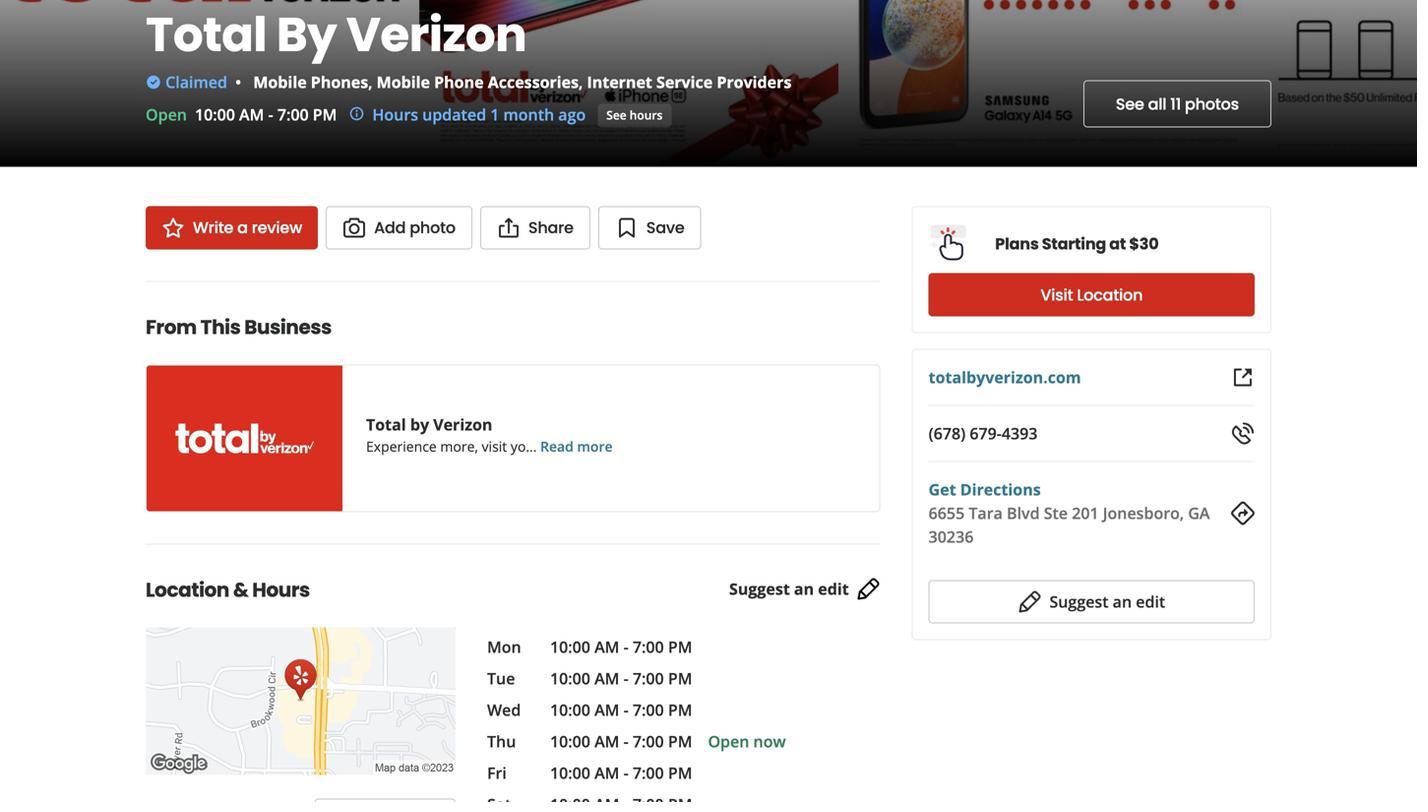 Task type: vqa. For each thing, say whether or not it's contained in the screenshot.
the pm within 7:30 pm button
no



Task type: describe. For each thing, give the bounding box(es) containing it.
3 photo of total by verizon - jonesboro, ga, us. image from the left
[[838, 0, 1258, 167]]

internet
[[587, 71, 652, 93]]

info alert
[[349, 103, 586, 126]]

24 star v2 image
[[161, 216, 185, 240]]

visit location
[[1041, 284, 1143, 306]]

- for thu
[[624, 731, 629, 752]]

pm for wed
[[668, 699, 692, 720]]

am for mon
[[595, 636, 619, 657]]

visit
[[482, 437, 507, 456]]

24 pencil v2 image
[[857, 577, 880, 601]]

hours inside info alert
[[372, 104, 418, 125]]

internet service providers link
[[587, 71, 792, 93]]

location & hours element
[[114, 544, 912, 802]]

24 pencil v2 image
[[1018, 590, 1042, 614]]

10:00 am - 7:00 pm for tue
[[550, 668, 692, 689]]

total by verizon
[[146, 1, 527, 68]]

an inside location & hours element
[[794, 578, 814, 600]]

at
[[1109, 233, 1126, 255]]

suggest an edit link
[[729, 577, 880, 601]]

plans
[[995, 233, 1039, 255]]

2 photo of total by verizon - jonesboro, ga, us. image from the left
[[419, 0, 838, 167]]

thu
[[487, 731, 516, 752]]

hours updated 1 month ago
[[372, 104, 586, 125]]

a
[[237, 217, 248, 239]]

0 horizontal spatial hours
[[252, 576, 310, 604]]

mobile phone accessories link
[[377, 71, 579, 93]]

mon
[[487, 636, 521, 657]]

wed
[[487, 699, 521, 720]]

blvd
[[1007, 502, 1040, 524]]

7:00 for thu
[[633, 731, 664, 752]]

photos
[[1185, 93, 1239, 115]]

see for see hours
[[606, 107, 627, 123]]

24 external link v2 image
[[1231, 366, 1255, 389]]

providers
[[717, 71, 792, 93]]

total for total by verizon
[[146, 1, 267, 68]]

1 horizontal spatial location
[[1077, 284, 1143, 306]]

10:00 am - 7:00 pm for fri
[[550, 762, 692, 783]]

starting
[[1042, 233, 1106, 255]]

month
[[503, 104, 554, 125]]

totalbyverizon.com
[[929, 367, 1081, 388]]

suggest an edit inside 'button'
[[1050, 591, 1165, 612]]

30236
[[929, 526, 974, 547]]

edit inside the suggest an edit link
[[818, 578, 849, 600]]

am for thu
[[595, 731, 619, 752]]

1 vertical spatial location
[[146, 576, 229, 604]]

- for fri
[[624, 762, 629, 783]]

this
[[200, 313, 241, 341]]

edit inside suggest an edit 'button'
[[1136, 591, 1165, 612]]

business
[[244, 313, 332, 341]]

more,
[[440, 437, 478, 456]]

7:00 for wed
[[633, 699, 664, 720]]

pm for tue
[[668, 668, 692, 689]]

2 mobile from the left
[[377, 71, 430, 93]]

verizon for by
[[346, 1, 527, 68]]

- for mon
[[624, 636, 629, 657]]

tara
[[969, 502, 1003, 524]]

jonesboro,
[[1103, 502, 1184, 524]]

save
[[646, 217, 685, 239]]

10:00 for thu
[[550, 731, 590, 752]]

am for tue
[[595, 668, 619, 689]]

6655
[[929, 502, 965, 524]]

24 save outline v2 image
[[615, 216, 639, 240]]

write a review link
[[146, 206, 318, 249]]

add photo
[[374, 217, 456, 239]]

by
[[276, 1, 337, 68]]

am for fri
[[595, 762, 619, 783]]

&
[[233, 576, 248, 604]]

from
[[146, 313, 197, 341]]

visit
[[1041, 284, 1073, 306]]

pm for mon
[[668, 636, 692, 657]]

suggest an edit button
[[929, 580, 1255, 623]]

mobile phones link
[[253, 71, 368, 93]]

7:00 for tue
[[633, 668, 664, 689]]

10:00 for fri
[[550, 762, 590, 783]]

claimed
[[165, 71, 227, 93]]

ste
[[1044, 502, 1068, 524]]

write a review
[[193, 217, 302, 239]]

24 phone v2 image
[[1231, 422, 1255, 445]]

see all 11 photos
[[1116, 93, 1239, 115]]

from this business
[[146, 313, 332, 341]]

mobile phones , mobile phone accessories , internet service providers
[[253, 71, 792, 93]]

10:00 am - 7:00 pm for thu
[[550, 731, 692, 752]]

directions
[[960, 479, 1041, 500]]

add
[[374, 217, 406, 239]]

ga
[[1188, 502, 1210, 524]]

am for wed
[[595, 699, 619, 720]]



Task type: locate. For each thing, give the bounding box(es) containing it.
am
[[239, 104, 264, 125], [595, 636, 619, 657], [595, 668, 619, 689], [595, 699, 619, 720], [595, 731, 619, 752], [595, 762, 619, 783]]

1 , from the left
[[368, 71, 372, 93]]

open down 16 claim filled v2 image
[[146, 104, 187, 125]]

4 10:00 am - 7:00 pm from the top
[[550, 731, 692, 752]]

all
[[1148, 93, 1167, 115]]

7:00 for fri
[[633, 762, 664, 783]]

1 horizontal spatial suggest
[[1050, 591, 1109, 612]]

10:00 for mon
[[550, 636, 590, 657]]

visit location link
[[929, 273, 1255, 316]]

- for tue
[[624, 668, 629, 689]]

- for wed
[[624, 699, 629, 720]]

0 horizontal spatial total
[[146, 1, 267, 68]]

verizon for by
[[433, 414, 492, 435]]

yo…
[[511, 437, 537, 456]]

tue
[[487, 668, 515, 689]]

review
[[252, 217, 302, 239]]

(678)
[[929, 423, 966, 444]]

location
[[1077, 284, 1143, 306], [146, 576, 229, 604]]

,
[[368, 71, 372, 93], [579, 71, 583, 93]]

0 horizontal spatial location
[[146, 576, 229, 604]]

1 horizontal spatial total
[[366, 414, 406, 435]]

1 horizontal spatial open
[[708, 731, 749, 752]]

1 10:00 am - 7:00 pm from the top
[[550, 636, 692, 657]]

hours right '16 info v2' image
[[372, 104, 418, 125]]

mobile up open 10:00 am - 7:00 pm
[[253, 71, 307, 93]]

1 horizontal spatial an
[[1113, 591, 1132, 612]]

24 camera v2 image
[[343, 216, 366, 240]]

share
[[528, 217, 574, 239]]

phones
[[311, 71, 368, 93]]

1 vertical spatial total
[[366, 414, 406, 435]]

fri
[[487, 762, 507, 783]]

an
[[794, 578, 814, 600], [1113, 591, 1132, 612]]

see left hours
[[606, 107, 627, 123]]

get directions 6655 tara blvd ste 201 jonesboro, ga 30236
[[929, 479, 1210, 547]]

10:00 down claimed
[[195, 104, 235, 125]]

read
[[540, 437, 574, 456]]

total up experience
[[366, 414, 406, 435]]

total up claimed
[[146, 1, 267, 68]]

10:00 am - 7:00 pm
[[550, 636, 692, 657], [550, 668, 692, 689], [550, 699, 692, 720], [550, 731, 692, 752], [550, 762, 692, 783]]

1 photo of total by verizon - jonesboro, ga, us. image from the left
[[0, 0, 419, 167]]

0 vertical spatial verizon
[[346, 1, 527, 68]]

open for open now
[[708, 731, 749, 752]]

suggest an edit right 24 pencil v2 icon
[[1050, 591, 1165, 612]]

7:00
[[277, 104, 309, 125], [633, 636, 664, 657], [633, 668, 664, 689], [633, 699, 664, 720], [633, 731, 664, 752], [633, 762, 664, 783]]

open left the now
[[708, 731, 749, 752]]

1
[[490, 104, 499, 125]]

edit
[[818, 578, 849, 600], [1136, 591, 1165, 612]]

10:00 right "mon" at bottom
[[550, 636, 590, 657]]

4 photo of total by verizon - jonesboro, ga, us. image from the left
[[1258, 0, 1417, 167]]

hours right &
[[252, 576, 310, 604]]

see
[[1116, 93, 1144, 115], [606, 107, 627, 123]]

, down total by verizon
[[368, 71, 372, 93]]

suggest
[[729, 578, 790, 600], [1050, 591, 1109, 612]]

(678) 679-4393
[[929, 423, 1038, 444]]

add photo link
[[326, 206, 472, 249]]

get
[[929, 479, 956, 500]]

plans starting at $30
[[995, 233, 1159, 255]]

open now
[[708, 731, 786, 752]]

16 info v2 image
[[349, 106, 365, 122]]

location down at
[[1077, 284, 1143, 306]]

1 horizontal spatial mobile
[[377, 71, 430, 93]]

0 horizontal spatial ,
[[368, 71, 372, 93]]

1 vertical spatial hours
[[252, 576, 310, 604]]

verizon up the more, at the bottom left of page
[[433, 414, 492, 435]]

total
[[146, 1, 267, 68], [366, 414, 406, 435]]

total by verizon experience more, visit yo… read more
[[366, 414, 613, 456]]

more
[[577, 437, 613, 456]]

10:00 am - 7:00 pm for wed
[[550, 699, 692, 720]]

save button
[[598, 206, 701, 249]]

0 horizontal spatial open
[[146, 104, 187, 125]]

1 vertical spatial open
[[708, 731, 749, 752]]

4393
[[1002, 423, 1038, 444]]

suggest inside suggest an edit 'button'
[[1050, 591, 1109, 612]]

total inside total by verizon experience more, visit yo… read more
[[366, 414, 406, 435]]

mobile left phone
[[377, 71, 430, 93]]

see hours
[[606, 107, 663, 123]]

map image
[[146, 627, 456, 775]]

edit down jonesboro,
[[1136, 591, 1165, 612]]

10:00
[[195, 104, 235, 125], [550, 636, 590, 657], [550, 668, 590, 689], [550, 699, 590, 720], [550, 731, 590, 752], [550, 762, 590, 783]]

pm
[[313, 104, 337, 125], [668, 636, 692, 657], [668, 668, 692, 689], [668, 699, 692, 720], [668, 731, 692, 752], [668, 762, 692, 783]]

0 vertical spatial open
[[146, 104, 187, 125]]

0 horizontal spatial an
[[794, 578, 814, 600]]

5 10:00 am - 7:00 pm from the top
[[550, 762, 692, 783]]

mobile
[[253, 71, 307, 93], [377, 71, 430, 93]]

verizon up phone
[[346, 1, 527, 68]]

24 directions v2 image
[[1231, 501, 1255, 525]]

10:00 for tue
[[550, 668, 590, 689]]

0 vertical spatial location
[[1077, 284, 1143, 306]]

get directions link
[[929, 479, 1041, 500]]

1 vertical spatial verizon
[[433, 414, 492, 435]]

11
[[1170, 93, 1181, 115]]

location left &
[[146, 576, 229, 604]]

edit left 24 pencil v2 image
[[818, 578, 849, 600]]

phone
[[434, 71, 484, 93]]

201
[[1072, 502, 1099, 524]]

service
[[656, 71, 713, 93]]

an down jonesboro,
[[1113, 591, 1132, 612]]

experience
[[366, 437, 437, 456]]

0 vertical spatial total
[[146, 1, 267, 68]]

0 horizontal spatial suggest an edit
[[729, 578, 849, 600]]

open inside location & hours element
[[708, 731, 749, 752]]

updated
[[422, 104, 486, 125]]

16 claim filled v2 image
[[146, 74, 161, 90]]

an inside 'button'
[[1113, 591, 1132, 612]]

0 horizontal spatial see
[[606, 107, 627, 123]]

location & hours
[[146, 576, 310, 604]]

1 horizontal spatial see
[[1116, 93, 1144, 115]]

total for total by verizon experience more, visit yo… read more
[[366, 414, 406, 435]]

see hours link
[[598, 104, 672, 127]]

hours
[[630, 107, 663, 123]]

suggest an edit inside location & hours element
[[729, 578, 849, 600]]

photo
[[410, 217, 456, 239]]

photo of total by verizon - jonesboro, ga, us. image
[[0, 0, 419, 167], [419, 0, 838, 167], [838, 0, 1258, 167], [1258, 0, 1417, 167]]

see all 11 photos link
[[1083, 80, 1272, 127]]

10:00 right thu
[[550, 731, 590, 752]]

open 10:00 am - 7:00 pm
[[146, 104, 337, 125]]

0 horizontal spatial suggest
[[729, 578, 790, 600]]

pm for thu
[[668, 731, 692, 752]]

pm for fri
[[668, 762, 692, 783]]

an left 24 pencil v2 image
[[794, 578, 814, 600]]

open
[[146, 104, 187, 125], [708, 731, 749, 752]]

share button
[[480, 206, 590, 249]]

0 horizontal spatial mobile
[[253, 71, 307, 93]]

10:00 right wed
[[550, 699, 590, 720]]

1 horizontal spatial edit
[[1136, 591, 1165, 612]]

10:00 am - 7:00 pm for mon
[[550, 636, 692, 657]]

1 mobile from the left
[[253, 71, 307, 93]]

1 horizontal spatial suggest an edit
[[1050, 591, 1165, 612]]

totalbyverizon.com link
[[929, 367, 1081, 388]]

accessories
[[488, 71, 579, 93]]

-
[[268, 104, 273, 125], [624, 636, 629, 657], [624, 668, 629, 689], [624, 699, 629, 720], [624, 731, 629, 752], [624, 762, 629, 783]]

from this business element
[[114, 281, 880, 512]]

2 , from the left
[[579, 71, 583, 93]]

verizon
[[346, 1, 527, 68], [433, 414, 492, 435]]

10:00 for wed
[[550, 699, 590, 720]]

by
[[410, 414, 429, 435]]

suggest an edit left 24 pencil v2 image
[[729, 578, 849, 600]]

679-
[[970, 423, 1002, 444]]

1 horizontal spatial hours
[[372, 104, 418, 125]]

24 share v2 image
[[497, 216, 521, 240]]

ago
[[558, 104, 586, 125]]

write
[[193, 217, 233, 239]]

7:00 for mon
[[633, 636, 664, 657]]

see for see all 11 photos
[[1116, 93, 1144, 115]]

now
[[753, 731, 786, 752]]

0 vertical spatial hours
[[372, 104, 418, 125]]

10:00 right the fri
[[550, 762, 590, 783]]

$30
[[1129, 233, 1159, 255]]

verizon inside total by verizon experience more, visit yo… read more
[[433, 414, 492, 435]]

2 10:00 am - 7:00 pm from the top
[[550, 668, 692, 689]]

open for open 10:00 am - 7:00 pm
[[146, 104, 187, 125]]

3 10:00 am - 7:00 pm from the top
[[550, 699, 692, 720]]

see left all
[[1116, 93, 1144, 115]]

suggest an edit
[[729, 578, 849, 600], [1050, 591, 1165, 612]]

10:00 right tue
[[550, 668, 590, 689]]

1 horizontal spatial ,
[[579, 71, 583, 93]]

, up ago
[[579, 71, 583, 93]]

suggest inside the suggest an edit link
[[729, 578, 790, 600]]

0 horizontal spatial edit
[[818, 578, 849, 600]]



